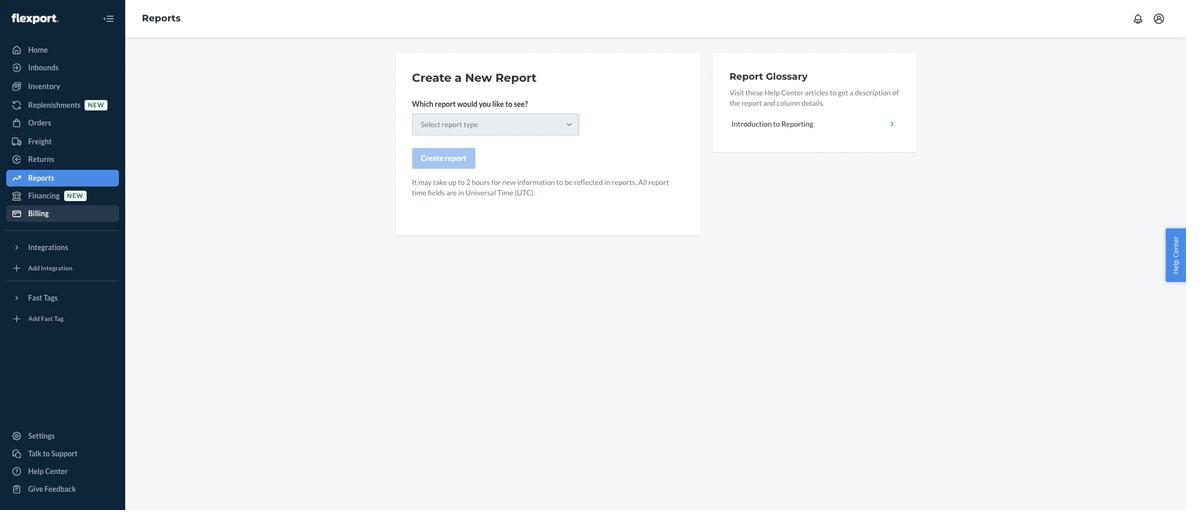 Task type: vqa. For each thing, say whether or not it's contained in the screenshot.
shipping's available
no



Task type: locate. For each thing, give the bounding box(es) containing it.
1 vertical spatial add
[[28, 315, 40, 323]]

all
[[638, 178, 647, 187]]

billing link
[[6, 206, 119, 222]]

add down the fast tags
[[28, 315, 40, 323]]

create
[[412, 71, 451, 85], [421, 154, 443, 163]]

new for replenishments
[[88, 101, 104, 109]]

add
[[28, 265, 40, 273], [28, 315, 40, 323]]

hours
[[472, 178, 490, 187]]

fast tags
[[28, 294, 58, 303]]

to left 2 on the left
[[458, 178, 465, 187]]

create inside button
[[421, 154, 443, 163]]

new up "time"
[[502, 178, 516, 187]]

talk to support
[[28, 450, 78, 459]]

in
[[604, 178, 610, 187], [458, 188, 464, 197]]

2 vertical spatial new
[[67, 192, 84, 200]]

tags
[[44, 294, 58, 303]]

0 horizontal spatial new
[[67, 192, 84, 200]]

like
[[492, 100, 504, 109]]

1 vertical spatial fast
[[41, 315, 53, 323]]

2 vertical spatial help
[[28, 468, 44, 476]]

details.
[[802, 99, 824, 107]]

report
[[741, 99, 762, 107], [435, 100, 456, 109], [445, 154, 466, 163], [648, 178, 669, 187]]

a right get
[[850, 88, 853, 97]]

introduction
[[732, 119, 772, 128]]

fast
[[28, 294, 42, 303], [41, 315, 53, 323]]

0 horizontal spatial help center
[[28, 468, 68, 476]]

0 vertical spatial create
[[412, 71, 451, 85]]

give feedback
[[28, 485, 76, 494]]

fast left tags
[[28, 294, 42, 303]]

1 vertical spatial help
[[1171, 260, 1181, 274]]

be
[[565, 178, 573, 187]]

1 vertical spatial new
[[502, 178, 516, 187]]

center
[[781, 88, 804, 97], [1171, 236, 1181, 258], [45, 468, 68, 476]]

2 vertical spatial center
[[45, 468, 68, 476]]

2 horizontal spatial help
[[1171, 260, 1181, 274]]

reports link
[[142, 13, 181, 24], [6, 170, 119, 187]]

close navigation image
[[102, 13, 115, 25]]

0 horizontal spatial in
[[458, 188, 464, 197]]

add for add integration
[[28, 265, 40, 273]]

reporting
[[781, 119, 813, 128]]

home
[[28, 45, 48, 54]]

1 horizontal spatial center
[[781, 88, 804, 97]]

1 horizontal spatial reports
[[142, 13, 181, 24]]

1 vertical spatial help center
[[28, 468, 68, 476]]

1 vertical spatial center
[[1171, 236, 1181, 258]]

a
[[455, 71, 462, 85], [850, 88, 853, 97]]

2 horizontal spatial new
[[502, 178, 516, 187]]

time
[[412, 188, 426, 197]]

report up see?
[[495, 71, 537, 85]]

0 horizontal spatial a
[[455, 71, 462, 85]]

1 vertical spatial a
[[850, 88, 853, 97]]

help center link
[[6, 464, 119, 481]]

center inside button
[[1171, 236, 1181, 258]]

help inside the help center button
[[1171, 260, 1181, 274]]

column
[[777, 99, 800, 107]]

inbounds link
[[6, 59, 119, 76]]

help inside "help center" 'link'
[[28, 468, 44, 476]]

1 vertical spatial create
[[421, 154, 443, 163]]

new up billing link
[[67, 192, 84, 200]]

1 add from the top
[[28, 265, 40, 273]]

1 horizontal spatial in
[[604, 178, 610, 187]]

and
[[763, 99, 775, 107]]

0 horizontal spatial center
[[45, 468, 68, 476]]

1 horizontal spatial new
[[88, 101, 104, 109]]

tag
[[54, 315, 64, 323]]

0 horizontal spatial reports link
[[6, 170, 119, 187]]

help center
[[1171, 236, 1181, 274], [28, 468, 68, 476]]

open notifications image
[[1132, 13, 1144, 25]]

to right talk
[[43, 450, 50, 459]]

1 vertical spatial reports
[[28, 174, 54, 183]]

add left integration
[[28, 265, 40, 273]]

0 vertical spatial fast
[[28, 294, 42, 303]]

to left reporting
[[773, 119, 780, 128]]

report right all
[[648, 178, 669, 187]]

0 horizontal spatial help
[[28, 468, 44, 476]]

center inside visit these help center articles to get a description of the report and column details.
[[781, 88, 804, 97]]

in left reports.
[[604, 178, 610, 187]]

2 report from the left
[[729, 71, 763, 82]]

report inside it may take up to 2 hours for new information to be reflected in reports. all report time fields are in universal time (utc).
[[648, 178, 669, 187]]

a left the "new"
[[455, 71, 462, 85]]

to
[[830, 88, 837, 97], [505, 100, 512, 109], [773, 119, 780, 128], [458, 178, 465, 187], [556, 178, 563, 187], [43, 450, 50, 459]]

flexport logo image
[[11, 13, 58, 24]]

a inside visit these help center articles to get a description of the report and column details.
[[850, 88, 853, 97]]

to inside "button"
[[43, 450, 50, 459]]

0 horizontal spatial reports
[[28, 174, 54, 183]]

reports
[[142, 13, 181, 24], [28, 174, 54, 183]]

1 horizontal spatial help center
[[1171, 236, 1181, 274]]

1 horizontal spatial help
[[764, 88, 780, 97]]

report up these
[[729, 71, 763, 82]]

report glossary
[[729, 71, 808, 82]]

1 vertical spatial reports link
[[6, 170, 119, 187]]

are
[[446, 188, 457, 197]]

help
[[764, 88, 780, 97], [1171, 260, 1181, 274], [28, 468, 44, 476]]

report down these
[[741, 99, 762, 107]]

0 vertical spatial a
[[455, 71, 462, 85]]

report
[[495, 71, 537, 85], [729, 71, 763, 82]]

create up which
[[412, 71, 451, 85]]

to inside visit these help center articles to get a description of the report and column details.
[[830, 88, 837, 97]]

inventory link
[[6, 78, 119, 95]]

orders
[[28, 118, 51, 127]]

0 vertical spatial reports link
[[142, 13, 181, 24]]

billing
[[28, 209, 49, 218]]

0 vertical spatial help center
[[1171, 236, 1181, 274]]

new up orders link
[[88, 101, 104, 109]]

give feedback button
[[6, 482, 119, 498]]

add fast tag
[[28, 315, 64, 323]]

fast left tag
[[41, 315, 53, 323]]

reflected
[[574, 178, 603, 187]]

the
[[729, 99, 740, 107]]

0 vertical spatial add
[[28, 265, 40, 273]]

talk
[[28, 450, 41, 459]]

0 vertical spatial help
[[764, 88, 780, 97]]

1 horizontal spatial a
[[850, 88, 853, 97]]

create up may
[[421, 154, 443, 163]]

2 add from the top
[[28, 315, 40, 323]]

support
[[51, 450, 78, 459]]

2 horizontal spatial center
[[1171, 236, 1181, 258]]

1 horizontal spatial report
[[729, 71, 763, 82]]

0 horizontal spatial report
[[495, 71, 537, 85]]

new
[[88, 101, 104, 109], [502, 178, 516, 187], [67, 192, 84, 200]]

0 vertical spatial center
[[781, 88, 804, 97]]

to left get
[[830, 88, 837, 97]]

up
[[448, 178, 456, 187]]

time
[[497, 188, 513, 197]]

introduction to reporting button
[[729, 113, 899, 136]]

report up up
[[445, 154, 466, 163]]

0 vertical spatial new
[[88, 101, 104, 109]]

you
[[479, 100, 491, 109]]

add for add fast tag
[[28, 315, 40, 323]]

universal
[[466, 188, 496, 197]]

1 vertical spatial in
[[458, 188, 464, 197]]

create report
[[421, 154, 466, 163]]

add integration link
[[6, 260, 119, 277]]

0 vertical spatial in
[[604, 178, 610, 187]]

in right are
[[458, 188, 464, 197]]



Task type: describe. For each thing, give the bounding box(es) containing it.
fast tags button
[[6, 290, 119, 307]]

it
[[412, 178, 417, 187]]

visit
[[729, 88, 744, 97]]

home link
[[6, 42, 119, 58]]

these
[[745, 88, 763, 97]]

inbounds
[[28, 63, 59, 72]]

description
[[855, 88, 891, 97]]

information
[[517, 178, 555, 187]]

to left be
[[556, 178, 563, 187]]

help center button
[[1166, 229, 1186, 282]]

freight link
[[6, 134, 119, 150]]

create for create report
[[421, 154, 443, 163]]

reports.
[[612, 178, 637, 187]]

would
[[457, 100, 477, 109]]

fields
[[428, 188, 445, 197]]

new for financing
[[67, 192, 84, 200]]

integrations button
[[6, 240, 119, 256]]

of
[[892, 88, 899, 97]]

returns
[[28, 155, 54, 164]]

open account menu image
[[1153, 13, 1165, 25]]

which report would you like to see?
[[412, 100, 528, 109]]

it may take up to 2 hours for new information to be reflected in reports. all report time fields are in universal time (utc).
[[412, 178, 669, 197]]

visit these help center articles to get a description of the report and column details.
[[729, 88, 899, 107]]

articles
[[805, 88, 828, 97]]

settings link
[[6, 428, 119, 445]]

add integration
[[28, 265, 73, 273]]

give
[[28, 485, 43, 494]]

(utc).
[[515, 188, 535, 197]]

help center inside "help center" 'link'
[[28, 468, 68, 476]]

for
[[491, 178, 501, 187]]

feedback
[[45, 485, 76, 494]]

which
[[412, 100, 433, 109]]

create a new report
[[412, 71, 537, 85]]

financing
[[28, 192, 60, 200]]

returns link
[[6, 151, 119, 168]]

integration
[[41, 265, 73, 273]]

get
[[838, 88, 848, 97]]

help inside visit these help center articles to get a description of the report and column details.
[[764, 88, 780, 97]]

new inside it may take up to 2 hours for new information to be reflected in reports. all report time fields are in universal time (utc).
[[502, 178, 516, 187]]

create for create a new report
[[412, 71, 451, 85]]

report inside visit these help center articles to get a description of the report and column details.
[[741, 99, 762, 107]]

introduction to reporting
[[732, 119, 813, 128]]

freight
[[28, 137, 52, 146]]

1 horizontal spatial reports link
[[142, 13, 181, 24]]

center inside 'link'
[[45, 468, 68, 476]]

orders link
[[6, 115, 119, 131]]

fast inside dropdown button
[[28, 294, 42, 303]]

add fast tag link
[[6, 311, 119, 328]]

0 vertical spatial reports
[[142, 13, 181, 24]]

1 report from the left
[[495, 71, 537, 85]]

replenishments
[[28, 101, 81, 110]]

help center inside button
[[1171, 236, 1181, 274]]

take
[[433, 178, 447, 187]]

talk to support button
[[6, 446, 119, 463]]

may
[[418, 178, 432, 187]]

to inside button
[[773, 119, 780, 128]]

report left would
[[435, 100, 456, 109]]

reports inside reports link
[[28, 174, 54, 183]]

new
[[465, 71, 492, 85]]

2
[[466, 178, 470, 187]]

to right like
[[505, 100, 512, 109]]

settings
[[28, 432, 55, 441]]

integrations
[[28, 243, 68, 252]]

glossary
[[766, 71, 808, 82]]

inventory
[[28, 82, 60, 91]]

see?
[[514, 100, 528, 109]]

create report button
[[412, 148, 475, 169]]

report inside button
[[445, 154, 466, 163]]



